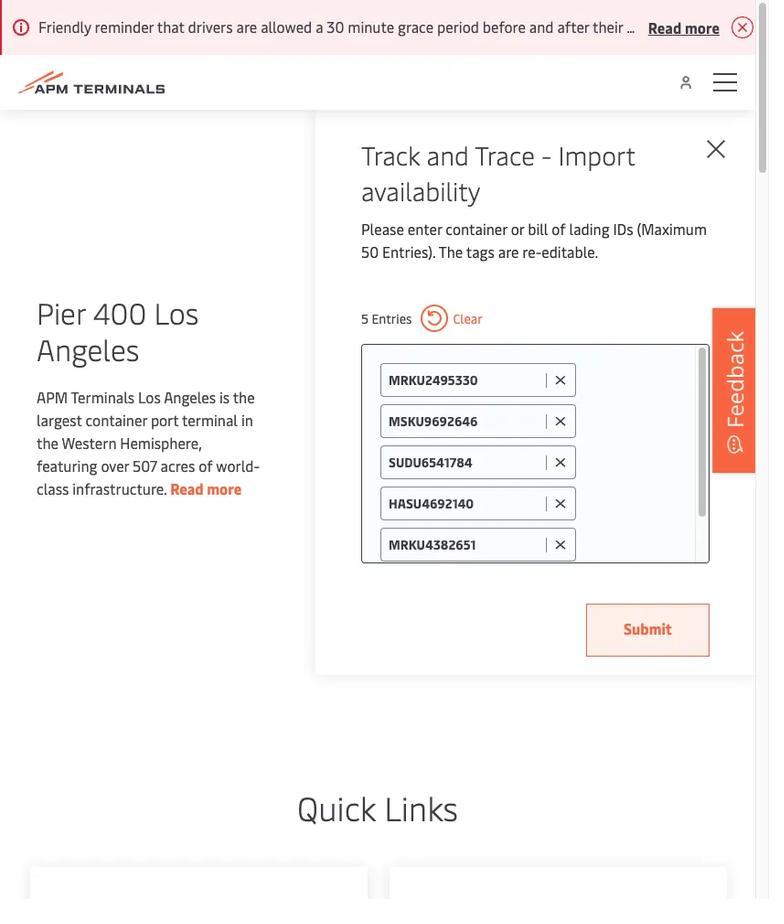 Task type: describe. For each thing, give the bounding box(es) containing it.
apm
[[37, 387, 68, 407]]

2 entered id text field from the top
[[389, 413, 542, 430]]

close alert image
[[732, 16, 754, 38]]

read more for read more link
[[170, 478, 242, 499]]

or
[[512, 219, 525, 239]]

la secondary image
[[0, 461, 288, 735]]

enter
[[408, 219, 443, 239]]

world-
[[216, 455, 260, 476]]

more for read more link
[[207, 478, 242, 499]]

track
[[362, 137, 421, 172]]

acres
[[161, 455, 195, 476]]

quick
[[298, 786, 376, 830]]

read more link
[[170, 478, 242, 499]]

-
[[542, 137, 552, 172]]

lading
[[570, 219, 610, 239]]

trace
[[475, 137, 535, 172]]

feedback
[[721, 331, 751, 428]]

1 vertical spatial the
[[37, 433, 59, 453]]

please enter container or bill of lading ids (maximum 50 entries). the tags are re-editable.
[[362, 219, 708, 262]]

more for read more button
[[686, 17, 721, 37]]

apm terminals los angeles is the largest container port terminal in the western hemisphere, featuring over 507 acres of world- class infrastructure.
[[37, 387, 260, 499]]

featuring
[[37, 455, 98, 476]]

infrastructure.
[[73, 478, 167, 499]]

container inside the "apm terminals los angeles is the largest container port terminal in the western hemisphere, featuring over 507 acres of world- class infrastructure."
[[86, 410, 147, 430]]

and
[[427, 137, 470, 172]]

import
[[559, 137, 636, 172]]

pier 400 los angeles
[[37, 293, 199, 369]]

tags
[[467, 242, 495, 262]]

5 entries
[[362, 310, 412, 327]]

read for read more button
[[649, 17, 682, 37]]

feedback button
[[713, 308, 759, 473]]

clear
[[454, 310, 483, 327]]

submit button
[[587, 604, 710, 657]]

container inside please enter container or bill of lading ids (maximum 50 entries). the tags are re-editable.
[[446, 219, 508, 239]]

angeles for 400
[[37, 329, 140, 369]]

400
[[93, 293, 147, 332]]

(maximum
[[638, 219, 708, 239]]

largest
[[37, 410, 82, 430]]

the
[[439, 242, 463, 262]]

3 entered id text field from the top
[[389, 537, 542, 554]]



Task type: locate. For each thing, give the bounding box(es) containing it.
1 horizontal spatial of
[[552, 219, 566, 239]]

container
[[446, 219, 508, 239], [86, 410, 147, 430]]

in
[[242, 410, 253, 430]]

los inside pier 400 los angeles
[[154, 293, 199, 332]]

0 vertical spatial entered id text field
[[389, 454, 542, 472]]

please
[[362, 219, 405, 239]]

1 vertical spatial los
[[138, 387, 161, 407]]

0 horizontal spatial of
[[199, 455, 213, 476]]

0 horizontal spatial angeles
[[37, 329, 140, 369]]

0 vertical spatial los
[[154, 293, 199, 332]]

terminal
[[182, 410, 238, 430]]

are
[[499, 242, 520, 262]]

read
[[649, 17, 682, 37], [170, 478, 204, 499]]

of inside the "apm terminals los angeles is the largest container port terminal in the western hemisphere, featuring over 507 acres of world- class infrastructure."
[[199, 455, 213, 476]]

los for terminals
[[138, 387, 161, 407]]

container up tags at the right top of the page
[[446, 219, 508, 239]]

more down world-
[[207, 478, 242, 499]]

507
[[133, 455, 157, 476]]

1 horizontal spatial more
[[686, 17, 721, 37]]

0 horizontal spatial container
[[86, 410, 147, 430]]

5
[[362, 310, 369, 327]]

1 horizontal spatial the
[[233, 387, 255, 407]]

read more
[[649, 17, 721, 37], [170, 478, 242, 499]]

1 horizontal spatial container
[[446, 219, 508, 239]]

1 vertical spatial more
[[207, 478, 242, 499]]

pier
[[37, 293, 86, 332]]

western
[[62, 433, 117, 453]]

los for 400
[[154, 293, 199, 332]]

angeles for terminals
[[164, 387, 216, 407]]

entries
[[372, 310, 412, 327]]

is
[[220, 387, 230, 407]]

read down the acres
[[170, 478, 204, 499]]

los right 400
[[154, 293, 199, 332]]

Entered ID text field
[[389, 372, 542, 389], [389, 413, 542, 430]]

Entered ID text field
[[389, 454, 542, 472], [389, 495, 542, 513], [389, 537, 542, 554]]

the right is
[[233, 387, 255, 407]]

re-
[[523, 242, 542, 262]]

container down terminals on the top left of page
[[86, 410, 147, 430]]

read more button
[[649, 16, 721, 38]]

0 vertical spatial of
[[552, 219, 566, 239]]

1 horizontal spatial angeles
[[164, 387, 216, 407]]

1 vertical spatial container
[[86, 410, 147, 430]]

1 horizontal spatial read
[[649, 17, 682, 37]]

editable.
[[542, 242, 599, 262]]

1 vertical spatial of
[[199, 455, 213, 476]]

0 vertical spatial more
[[686, 17, 721, 37]]

of up read more link
[[199, 455, 213, 476]]

los up port
[[138, 387, 161, 407]]

of inside please enter container or bill of lading ids (maximum 50 entries). the tags are re-editable.
[[552, 219, 566, 239]]

of
[[552, 219, 566, 239], [199, 455, 213, 476]]

0 vertical spatial read
[[649, 17, 682, 37]]

clear button
[[422, 305, 483, 332]]

50
[[362, 242, 379, 262]]

1 vertical spatial entered id text field
[[389, 495, 542, 513]]

0 vertical spatial the
[[233, 387, 255, 407]]

0 vertical spatial read more
[[649, 17, 721, 37]]

track and trace - import availability
[[362, 137, 636, 208]]

submit
[[624, 619, 673, 639]]

angeles inside pier 400 los angeles
[[37, 329, 140, 369]]

read more left close alert icon
[[649, 17, 721, 37]]

los inside the "apm terminals los angeles is the largest container port terminal in the western hemisphere, featuring over 507 acres of world- class infrastructure."
[[138, 387, 161, 407]]

los
[[154, 293, 199, 332], [138, 387, 161, 407]]

0 vertical spatial angeles
[[37, 329, 140, 369]]

terminals
[[71, 387, 135, 407]]

class
[[37, 478, 69, 499]]

hemisphere,
[[120, 433, 202, 453]]

read more for read more button
[[649, 17, 721, 37]]

availability
[[362, 173, 481, 208]]

read inside button
[[649, 17, 682, 37]]

0 vertical spatial container
[[446, 219, 508, 239]]

entries).
[[383, 242, 436, 262]]

more
[[686, 17, 721, 37], [207, 478, 242, 499]]

2 vertical spatial entered id text field
[[389, 537, 542, 554]]

read left close alert icon
[[649, 17, 682, 37]]

1 vertical spatial read more
[[170, 478, 242, 499]]

angeles
[[37, 329, 140, 369], [164, 387, 216, 407]]

0 vertical spatial entered id text field
[[389, 372, 542, 389]]

the down largest
[[37, 433, 59, 453]]

1 vertical spatial angeles
[[164, 387, 216, 407]]

read for read more link
[[170, 478, 204, 499]]

1 entered id text field from the top
[[389, 372, 542, 389]]

the
[[233, 387, 255, 407], [37, 433, 59, 453]]

bill
[[529, 219, 549, 239]]

angeles up terminals on the top left of page
[[37, 329, 140, 369]]

read more down the acres
[[170, 478, 242, 499]]

over
[[101, 455, 129, 476]]

1 vertical spatial entered id text field
[[389, 413, 542, 430]]

0 horizontal spatial the
[[37, 433, 59, 453]]

1 entered id text field from the top
[[389, 454, 542, 472]]

0 horizontal spatial read more
[[170, 478, 242, 499]]

0 horizontal spatial read
[[170, 478, 204, 499]]

angeles up terminal at the left
[[164, 387, 216, 407]]

ids
[[614, 219, 634, 239]]

of right bill
[[552, 219, 566, 239]]

more inside button
[[686, 17, 721, 37]]

port
[[151, 410, 179, 430]]

1 horizontal spatial read more
[[649, 17, 721, 37]]

angeles inside the "apm terminals los angeles is the largest container port terminal in the western hemisphere, featuring over 507 acres of world- class infrastructure."
[[164, 387, 216, 407]]

1 vertical spatial read
[[170, 478, 204, 499]]

0 horizontal spatial more
[[207, 478, 242, 499]]

links
[[385, 786, 459, 830]]

2 entered id text field from the top
[[389, 495, 542, 513]]

more left close alert icon
[[686, 17, 721, 37]]

quick links
[[298, 786, 459, 830]]



Task type: vqa. For each thing, say whether or not it's contained in the screenshot.
Quick on the left of the page
yes



